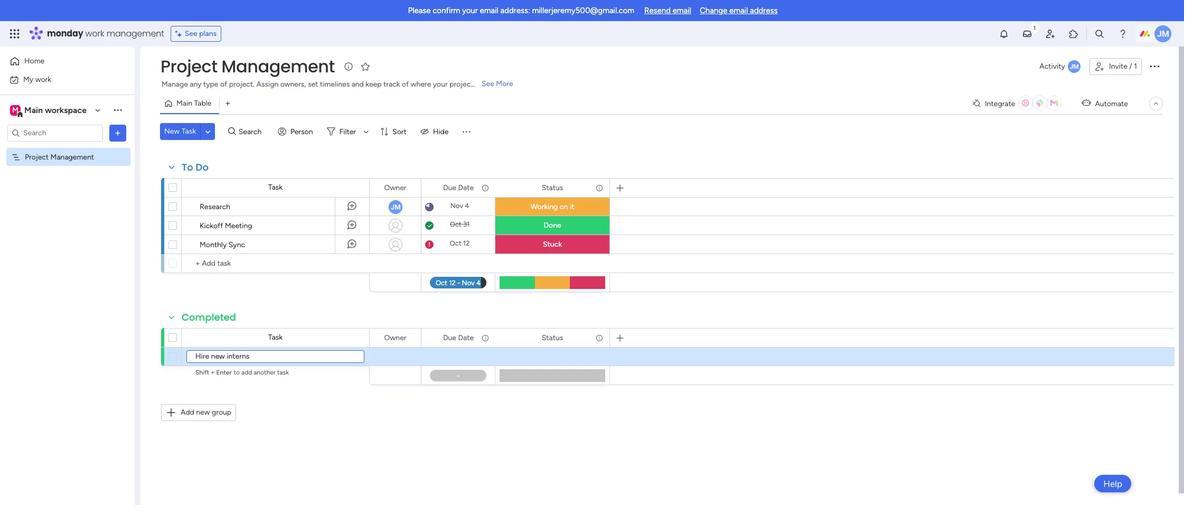 Task type: describe. For each thing, give the bounding box(es) containing it.
To Do field
[[179, 161, 211, 174]]

any
[[190, 80, 202, 89]]

oct 12
[[450, 239, 470, 247]]

1 owner field from the top
[[382, 182, 409, 194]]

0 vertical spatial your
[[462, 6, 478, 15]]

Completed field
[[179, 311, 239, 324]]

Search field
[[236, 124, 268, 139]]

add
[[181, 408, 194, 417]]

management inside list box
[[51, 152, 94, 161]]

main for main table
[[176, 99, 192, 108]]

see for see more
[[482, 79, 494, 88]]

1
[[1135, 62, 1138, 71]]

activity button
[[1036, 58, 1086, 75]]

1 status field from the top
[[539, 182, 566, 194]]

hide
[[433, 127, 449, 136]]

project inside list box
[[25, 152, 49, 161]]

home
[[24, 57, 44, 66]]

1 vertical spatial your
[[433, 80, 448, 89]]

on
[[560, 202, 568, 211]]

1 horizontal spatial project management
[[161, 54, 335, 78]]

angle down image
[[205, 128, 210, 136]]

person button
[[274, 123, 319, 140]]

workspace image
[[10, 104, 21, 116]]

monday
[[47, 27, 83, 40]]

do
[[196, 161, 209, 174]]

main workspace
[[24, 105, 87, 115]]

invite / 1
[[1110, 62, 1138, 71]]

add new group button
[[161, 404, 236, 421]]

owners,
[[280, 80, 306, 89]]

track
[[384, 80, 400, 89]]

monday work management
[[47, 27, 164, 40]]

1 vertical spatial + add task text field
[[187, 350, 365, 363]]

due for completed
[[443, 333, 457, 342]]

oct for oct 31
[[450, 220, 462, 228]]

type
[[203, 80, 218, 89]]

manage
[[162, 80, 188, 89]]

12
[[463, 239, 470, 247]]

oct 31
[[450, 220, 470, 228]]

more
[[496, 79, 513, 88]]

done
[[544, 221, 561, 230]]

sync
[[229, 240, 245, 249]]

it
[[570, 202, 575, 211]]

inbox image
[[1022, 29, 1033, 39]]

search everything image
[[1095, 29, 1105, 39]]

0 vertical spatial management
[[222, 54, 335, 78]]

main table button
[[160, 95, 219, 112]]

4
[[465, 202, 469, 210]]

nov 4
[[451, 202, 469, 210]]

work for monday
[[85, 27, 104, 40]]

completed
[[182, 311, 236, 324]]

workspace selection element
[[10, 104, 88, 118]]

task for completed
[[268, 333, 283, 342]]

resend email link
[[645, 6, 692, 15]]

due date field for completed
[[441, 332, 477, 344]]

see more link
[[481, 79, 514, 89]]

email for resend email
[[673, 6, 692, 15]]

see plans
[[185, 29, 217, 38]]

where
[[411, 80, 431, 89]]

Project Management field
[[158, 54, 338, 78]]

filter button
[[323, 123, 373, 140]]

project.
[[229, 80, 255, 89]]

31
[[463, 220, 470, 228]]

v2 search image
[[228, 126, 236, 138]]

jeremy miller image
[[1155, 25, 1172, 42]]

research
[[200, 202, 230, 211]]

assign
[[256, 80, 279, 89]]

millerjeremy500@gmail.com
[[532, 6, 635, 15]]

add new group
[[181, 408, 231, 417]]

plans
[[199, 29, 217, 38]]

manage any type of project. assign owners, set timelines and keep track of where your project stands.
[[162, 80, 499, 89]]

status for second the status field from the top of the page
[[542, 333, 563, 342]]

2 status field from the top
[[539, 332, 566, 344]]

help
[[1104, 478, 1123, 489]]

task inside new task "button"
[[182, 127, 196, 136]]

see more
[[482, 79, 513, 88]]

task for to do
[[268, 183, 283, 192]]

date for completed
[[458, 333, 474, 342]]

new
[[196, 408, 210, 417]]

person
[[290, 127, 313, 136]]

2 of from the left
[[402, 80, 409, 89]]

address:
[[501, 6, 530, 15]]

workspace
[[45, 105, 87, 115]]

kickoff
[[200, 221, 223, 230]]

management
[[107, 27, 164, 40]]

column information image for completed
[[481, 334, 490, 342]]

workspace options image
[[113, 105, 123, 115]]

my
[[23, 75, 33, 84]]

oct for oct 12
[[450, 239, 462, 247]]

due date for to do
[[443, 183, 474, 192]]

1 vertical spatial options image
[[113, 128, 123, 138]]

resend
[[645, 6, 671, 15]]

set
[[308, 80, 318, 89]]

new task
[[164, 127, 196, 136]]

to
[[182, 161, 193, 174]]

nov
[[451, 202, 463, 210]]

resend email
[[645, 6, 692, 15]]

menu image
[[461, 126, 472, 137]]

work for my
[[35, 75, 51, 84]]

/
[[1130, 62, 1133, 71]]

group
[[212, 408, 231, 417]]

meeting
[[225, 221, 252, 230]]

home button
[[6, 53, 114, 70]]

column information image for to do
[[481, 184, 490, 192]]



Task type: vqa. For each thing, say whether or not it's contained in the screenshot.
'Collapse board header' icon
yes



Task type: locate. For each thing, give the bounding box(es) containing it.
1 vertical spatial task
[[268, 183, 283, 192]]

options image right "1"
[[1149, 60, 1161, 72]]

help image
[[1118, 29, 1129, 39]]

see for see plans
[[185, 29, 197, 38]]

1 owner from the top
[[384, 183, 407, 192]]

v2 done deadline image
[[425, 221, 434, 231]]

sort
[[393, 127, 407, 136]]

management
[[222, 54, 335, 78], [51, 152, 94, 161]]

oct left 12
[[450, 239, 462, 247]]

project up "any" on the top
[[161, 54, 217, 78]]

table
[[194, 99, 212, 108]]

1 horizontal spatial your
[[462, 6, 478, 15]]

oct
[[450, 220, 462, 228], [450, 239, 462, 247]]

your
[[462, 6, 478, 15], [433, 80, 448, 89]]

1 horizontal spatial see
[[482, 79, 494, 88]]

1 vertical spatial owner field
[[382, 332, 409, 344]]

Status field
[[539, 182, 566, 194], [539, 332, 566, 344]]

task
[[182, 127, 196, 136], [268, 183, 283, 192], [268, 333, 283, 342]]

see plans button
[[171, 26, 221, 42]]

1 date from the top
[[458, 183, 474, 192]]

stands.
[[476, 80, 499, 89]]

0 vertical spatial status
[[542, 183, 563, 192]]

main left table
[[176, 99, 192, 108]]

0 horizontal spatial management
[[51, 152, 94, 161]]

project management
[[161, 54, 335, 78], [25, 152, 94, 161]]

date for to do
[[458, 183, 474, 192]]

to do
[[182, 161, 209, 174]]

change
[[700, 6, 728, 15]]

3 email from the left
[[730, 6, 748, 15]]

new
[[164, 127, 180, 136]]

main table
[[176, 99, 212, 108]]

due date field for to do
[[441, 182, 477, 194]]

1 vertical spatial work
[[35, 75, 51, 84]]

1 horizontal spatial email
[[673, 6, 692, 15]]

autopilot image
[[1082, 96, 1091, 110]]

date
[[458, 183, 474, 192], [458, 333, 474, 342]]

kickoff meeting
[[200, 221, 252, 230]]

1 horizontal spatial options image
[[1149, 60, 1161, 72]]

column information image for second the status field from the top of the page
[[595, 334, 604, 342]]

1 vertical spatial date
[[458, 333, 474, 342]]

v2 overdue deadline image
[[425, 240, 434, 250]]

project
[[450, 80, 474, 89]]

options image
[[1149, 60, 1161, 72], [113, 128, 123, 138]]

0 horizontal spatial see
[[185, 29, 197, 38]]

0 horizontal spatial options image
[[113, 128, 123, 138]]

0 vertical spatial due date field
[[441, 182, 477, 194]]

0 horizontal spatial project
[[25, 152, 49, 161]]

0 horizontal spatial main
[[24, 105, 43, 115]]

1 vertical spatial project
[[25, 152, 49, 161]]

select product image
[[10, 29, 20, 39]]

0 vertical spatial column information image
[[595, 184, 604, 192]]

2 oct from the top
[[450, 239, 462, 247]]

2 owner from the top
[[384, 333, 407, 342]]

work
[[85, 27, 104, 40], [35, 75, 51, 84]]

main for main workspace
[[24, 105, 43, 115]]

main right workspace icon
[[24, 105, 43, 115]]

column information image for second the status field from the bottom of the page
[[595, 184, 604, 192]]

1 vertical spatial management
[[51, 152, 94, 161]]

invite
[[1110, 62, 1128, 71]]

project management list box
[[0, 146, 135, 309]]

2 horizontal spatial email
[[730, 6, 748, 15]]

working on it
[[531, 202, 575, 211]]

your right confirm
[[462, 6, 478, 15]]

column information image
[[481, 184, 490, 192], [481, 334, 490, 342]]

0 vertical spatial see
[[185, 29, 197, 38]]

see left more
[[482, 79, 494, 88]]

1 vertical spatial column information image
[[595, 334, 604, 342]]

see
[[185, 29, 197, 38], [482, 79, 494, 88]]

1 horizontal spatial of
[[402, 80, 409, 89]]

0 vertical spatial owner field
[[382, 182, 409, 194]]

due date for completed
[[443, 333, 474, 342]]

please confirm your email address: millerjeremy500@gmail.com
[[408, 6, 635, 15]]

my work button
[[6, 71, 114, 88]]

email left address:
[[480, 6, 499, 15]]

confirm
[[433, 6, 460, 15]]

0 vertical spatial status field
[[539, 182, 566, 194]]

1 due date from the top
[[443, 183, 474, 192]]

arrow down image
[[360, 125, 373, 138]]

1 horizontal spatial management
[[222, 54, 335, 78]]

project management down search in workspace field
[[25, 152, 94, 161]]

1 vertical spatial see
[[482, 79, 494, 88]]

work right my
[[35, 75, 51, 84]]

2 due date field from the top
[[441, 332, 477, 344]]

due for to do
[[443, 183, 457, 192]]

Due Date field
[[441, 182, 477, 194], [441, 332, 477, 344]]

dapulse integrations image
[[973, 100, 981, 108]]

see inside see plans button
[[185, 29, 197, 38]]

my work
[[23, 75, 51, 84]]

add to favorites image
[[360, 61, 371, 72]]

change email address
[[700, 6, 778, 15]]

working
[[531, 202, 558, 211]]

1 of from the left
[[220, 80, 227, 89]]

0 vertical spatial oct
[[450, 220, 462, 228]]

apps image
[[1069, 29, 1079, 39]]

work inside the 'my work' button
[[35, 75, 51, 84]]

project management up project.
[[161, 54, 335, 78]]

stuck
[[543, 240, 562, 249]]

2 date from the top
[[458, 333, 474, 342]]

1 due from the top
[[443, 183, 457, 192]]

main
[[176, 99, 192, 108], [24, 105, 43, 115]]

0 vertical spatial options image
[[1149, 60, 1161, 72]]

change email address link
[[700, 6, 778, 15]]

1 vertical spatial due
[[443, 333, 457, 342]]

column information image
[[595, 184, 604, 192], [595, 334, 604, 342]]

monthly sync
[[200, 240, 245, 249]]

2 status from the top
[[542, 333, 563, 342]]

m
[[12, 105, 18, 114]]

new task button
[[160, 123, 200, 140]]

1 vertical spatial due date
[[443, 333, 474, 342]]

see inside see more link
[[482, 79, 494, 88]]

main inside workspace selection element
[[24, 105, 43, 115]]

project management inside list box
[[25, 152, 94, 161]]

of right type
[[220, 80, 227, 89]]

and
[[352, 80, 364, 89]]

Search in workspace field
[[22, 127, 88, 139]]

see left plans
[[185, 29, 197, 38]]

1 vertical spatial column information image
[[481, 334, 490, 342]]

help button
[[1095, 475, 1132, 492]]

timelines
[[320, 80, 350, 89]]

email
[[480, 6, 499, 15], [673, 6, 692, 15], [730, 6, 748, 15]]

work right monday
[[85, 27, 104, 40]]

1 email from the left
[[480, 6, 499, 15]]

2 column information image from the top
[[595, 334, 604, 342]]

integrate
[[985, 99, 1016, 108]]

management up assign
[[222, 54, 335, 78]]

0 vertical spatial due
[[443, 183, 457, 192]]

1 vertical spatial status
[[542, 333, 563, 342]]

of
[[220, 80, 227, 89], [402, 80, 409, 89]]

notifications image
[[999, 29, 1010, 39]]

please
[[408, 6, 431, 15]]

1 oct from the top
[[450, 220, 462, 228]]

email for change email address
[[730, 6, 748, 15]]

0 horizontal spatial work
[[35, 75, 51, 84]]

owner for 1st owner field from the top of the page
[[384, 183, 407, 192]]

2 vertical spatial task
[[268, 333, 283, 342]]

0 vertical spatial project management
[[161, 54, 335, 78]]

sort button
[[376, 123, 413, 140]]

activity
[[1040, 62, 1066, 71]]

hide button
[[416, 123, 455, 140]]

invite / 1 button
[[1090, 58, 1142, 75]]

collapse board header image
[[1152, 99, 1161, 108]]

0 vertical spatial work
[[85, 27, 104, 40]]

main inside button
[[176, 99, 192, 108]]

0 vertical spatial owner
[[384, 183, 407, 192]]

1 due date field from the top
[[441, 182, 477, 194]]

oct left the 31
[[450, 220, 462, 228]]

1 vertical spatial project management
[[25, 152, 94, 161]]

0 horizontal spatial project management
[[25, 152, 94, 161]]

0 horizontal spatial your
[[433, 80, 448, 89]]

0 vertical spatial project
[[161, 54, 217, 78]]

your right where
[[433, 80, 448, 89]]

invite members image
[[1046, 29, 1056, 39]]

automate
[[1096, 99, 1129, 108]]

management down search in workspace field
[[51, 152, 94, 161]]

address
[[750, 6, 778, 15]]

option
[[0, 147, 135, 150]]

1 column information image from the top
[[595, 184, 604, 192]]

options image down workspace options icon
[[113, 128, 123, 138]]

status
[[542, 183, 563, 192], [542, 333, 563, 342]]

0 vertical spatial date
[[458, 183, 474, 192]]

project
[[161, 54, 217, 78], [25, 152, 49, 161]]

status for second the status field from the bottom of the page
[[542, 183, 563, 192]]

1 horizontal spatial project
[[161, 54, 217, 78]]

0 vertical spatial task
[[182, 127, 196, 136]]

1 vertical spatial due date field
[[441, 332, 477, 344]]

project down search in workspace field
[[25, 152, 49, 161]]

0 horizontal spatial of
[[220, 80, 227, 89]]

Owner field
[[382, 182, 409, 194], [382, 332, 409, 344]]

+ Add task text field
[[187, 257, 365, 270], [187, 350, 365, 363]]

0 vertical spatial column information image
[[481, 184, 490, 192]]

0 vertical spatial due date
[[443, 183, 474, 192]]

of right track
[[402, 80, 409, 89]]

1 horizontal spatial work
[[85, 27, 104, 40]]

1 vertical spatial oct
[[450, 239, 462, 247]]

2 owner field from the top
[[382, 332, 409, 344]]

filter
[[339, 127, 356, 136]]

0 horizontal spatial email
[[480, 6, 499, 15]]

1 status from the top
[[542, 183, 563, 192]]

0 vertical spatial + add task text field
[[187, 257, 365, 270]]

1 vertical spatial status field
[[539, 332, 566, 344]]

1 horizontal spatial main
[[176, 99, 192, 108]]

keep
[[366, 80, 382, 89]]

2 due date from the top
[[443, 333, 474, 342]]

2 column information image from the top
[[481, 334, 490, 342]]

show board description image
[[342, 61, 355, 72]]

owner for 2nd owner field from the top of the page
[[384, 333, 407, 342]]

email right resend in the right top of the page
[[673, 6, 692, 15]]

2 due from the top
[[443, 333, 457, 342]]

email right change
[[730, 6, 748, 15]]

monthly
[[200, 240, 227, 249]]

2 email from the left
[[673, 6, 692, 15]]

1 image
[[1030, 22, 1040, 34]]

add view image
[[226, 100, 230, 108]]

1 vertical spatial owner
[[384, 333, 407, 342]]

1 column information image from the top
[[481, 184, 490, 192]]



